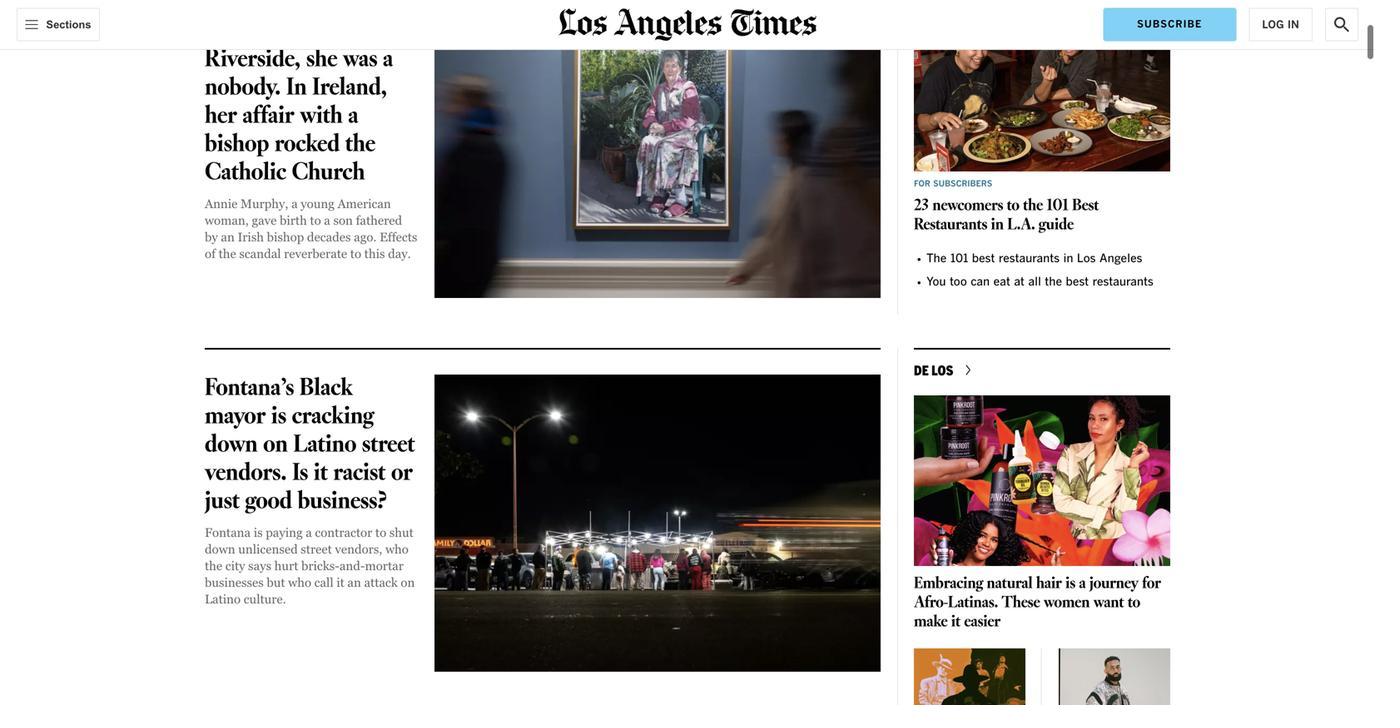 Task type: vqa. For each thing, say whether or not it's contained in the screenshot.
Church
yes



Task type: describe. For each thing, give the bounding box(es) containing it.
but
[[267, 575, 285, 590]]

too
[[950, 277, 967, 288]]

reverberate
[[284, 246, 347, 261]]

journey
[[1090, 572, 1139, 596]]

good
[[245, 485, 292, 519]]

guide
[[1039, 214, 1074, 237]]

by
[[205, 230, 218, 244]]

a up birth in the left top of the page
[[291, 196, 298, 211]]

you
[[927, 277, 946, 288]]

1 vertical spatial in
[[1064, 253, 1074, 265]]

racist
[[333, 456, 386, 491]]

murphy,
[[241, 196, 288, 211]]

want
[[1094, 592, 1124, 615]]

ireland,
[[312, 71, 387, 105]]

the 101 best restaurants in los angeles link
[[927, 253, 1143, 265]]

paying
[[266, 525, 303, 540]]

the inside fontana's black mayor is cracking down on latino street vendors. is it racist or just good business? fontana is paying a contractor to shut down unlicensed street vendors, who the city says hurt bricks-and-mortar businesses but who call it an attack on latino culture.
[[205, 559, 222, 573]]

and-
[[340, 559, 365, 573]]

restaurants
[[914, 214, 988, 237]]

1 horizontal spatial it
[[337, 575, 345, 590]]

culture.
[[244, 592, 286, 606]]

0 vertical spatial best
[[972, 253, 995, 265]]

embracing natural hair is a journey for afro-latinas. these women want to make it easier link
[[914, 572, 1161, 634]]

sections
[[46, 18, 91, 31]]

23
[[914, 195, 929, 218]]

log
[[1262, 20, 1284, 31]]

with
[[300, 99, 343, 134]]

all
[[1029, 277, 1041, 288]]

a right with
[[348, 99, 358, 134]]

the inside the annie murphy, a young american woman, gave birth to a son fathered by an irish bishop decades ago. effects of the scandal reverberate to this day.
[[219, 246, 236, 261]]

fontana
[[205, 525, 251, 540]]

catholic
[[205, 156, 286, 190]]

effects
[[380, 230, 417, 244]]

her
[[205, 99, 237, 134]]

101 inside for subscribers 23 newcomers to the 101 best restaurants in l.a. guide
[[1047, 195, 1069, 218]]

vendors.
[[205, 456, 287, 491]]

riverside,
[[205, 42, 301, 77]]

natural
[[987, 572, 1033, 596]]

for
[[1142, 572, 1161, 596]]

city
[[225, 559, 245, 573]]

mortar
[[365, 559, 404, 573]]

gave
[[252, 213, 277, 228]]

home page image
[[559, 8, 817, 41]]

an inside fontana's black mayor is cracking down on latino street vendors. is it racist or just good business? fontana is paying a contractor to shut down unlicensed street vendors, who the city says hurt bricks-and-mortar businesses but who call it an attack on latino culture.
[[348, 575, 361, 590]]

nobody.
[[205, 71, 281, 105]]

unlicensed
[[238, 542, 298, 557]]

23 newcomers to the 101 best restaurants in l.a. guide link
[[914, 195, 1099, 237]]

a right was at the left of page
[[383, 42, 393, 77]]

annie murphy, a young american woman, gave birth to a son fathered by an irish bishop decades ago. effects of the scandal reverberate to this day.
[[205, 196, 417, 261]]

american
[[338, 196, 391, 211]]

de los link
[[914, 362, 976, 378]]

de
[[914, 362, 929, 378]]

shut
[[389, 525, 414, 540]]

0 vertical spatial street
[[362, 428, 415, 462]]

inglewood, ca - november 3: tamara simpson of san diego and trinh thai of laguna niguel enjoying dinner at two hommes on friday november 3, 2023 in inglewood, ca. (ron de angelis / for the times) image
[[914, 1, 1171, 172]]

vendors,
[[335, 542, 382, 557]]

rocked
[[275, 127, 340, 162]]

birth
[[280, 213, 307, 228]]

embracing
[[914, 572, 983, 596]]

irish
[[238, 230, 264, 244]]

fontana, ca - december 15, 2023: a crowd forms at a street vendors taco stand off sierra avenue on december 15, 2023 in fontana, california.this street vendor is from los angeles. recently, a food vendor had all her food tossed and equipment confiscated by code enforcement. the city of fontana just passed an ordinance contracting a third-party company for $600,000 to patrol and impound street vendors' equipment that lack the required permit.(gina ferazzi / los angeles times) image
[[435, 375, 881, 672]]

businesses
[[205, 575, 264, 590]]

the
[[927, 253, 947, 265]]

these
[[1002, 592, 1040, 615]]

was
[[343, 42, 377, 77]]

afro-
[[914, 592, 948, 615]]

day.
[[388, 246, 411, 261]]

is
[[292, 456, 308, 491]]

mayor
[[205, 400, 266, 434]]

is for embracing
[[1066, 572, 1076, 596]]

l.a.
[[1008, 214, 1035, 237]]

a inside fontana's black mayor is cracking down on latino street vendors. is it racist or just good business? fontana is paying a contractor to shut down unlicensed street vendors, who the city says hurt bricks-and-mortar businesses but who call it an attack on latino culture.
[[306, 525, 312, 540]]

annie
[[205, 196, 238, 211]]

eat
[[994, 277, 1011, 288]]

0 vertical spatial los
[[1077, 253, 1096, 265]]

cracking
[[292, 400, 374, 434]]

column one: in riverside, she was a nobody. in ireland, her affair with a bishop rocked the catholic church link
[[205, 14, 393, 190]]

bishop inside the annie murphy, a young american woman, gave birth to a son fathered by an irish bishop decades ago. effects of the scandal reverberate to this day.
[[267, 230, 304, 244]]

collage of pachucos, edward james olmos "the pachuce" star of "zoot suit" image
[[914, 649, 1026, 705]]

an inside the annie murphy, a young american woman, gave birth to a son fathered by an irish bishop decades ago. effects of the scandal reverberate to this day.
[[221, 230, 235, 244]]

the right all
[[1045, 277, 1062, 288]]

sections button
[[17, 8, 100, 41]]

this
[[364, 246, 385, 261]]

business?
[[298, 485, 387, 519]]

1 vertical spatial who
[[288, 575, 311, 590]]

she
[[306, 42, 337, 77]]



Task type: locate. For each thing, give the bounding box(es) containing it.
best right all
[[1066, 277, 1089, 288]]

bishop down birth in the left top of the page
[[267, 230, 304, 244]]

for
[[914, 180, 931, 188]]

bricks-
[[301, 559, 340, 573]]

woman,
[[205, 213, 249, 228]]

hurt
[[274, 559, 298, 573]]

who down the shut
[[385, 542, 409, 557]]

101 left best
[[1047, 195, 1069, 218]]

in
[[991, 214, 1004, 237], [1064, 253, 1074, 265]]

the inside column one: in riverside, she was a nobody. in ireland, her affair with a bishop rocked the catholic church
[[345, 127, 375, 162]]

an right by
[[221, 230, 235, 244]]

2 down from the top
[[205, 542, 235, 557]]

young
[[301, 196, 335, 211]]

street up business?
[[362, 428, 415, 462]]

0 vertical spatial in
[[991, 214, 1004, 237]]

fathered
[[356, 213, 402, 228]]

1 down from the top
[[205, 428, 258, 462]]

101 right the
[[951, 253, 969, 265]]

just
[[205, 485, 240, 519]]

angeles
[[1100, 253, 1143, 265]]

1 horizontal spatial in
[[1064, 253, 1074, 265]]

1 horizontal spatial los
[[1077, 253, 1096, 265]]

in inside for subscribers 23 newcomers to the 101 best restaurants in l.a. guide
[[991, 214, 1004, 237]]

is inside embracing natural hair is a journey for afro-latinas. these women want to make it easier
[[1066, 572, 1076, 596]]

0 vertical spatial 101
[[1047, 195, 1069, 218]]

latino
[[293, 428, 357, 462], [205, 592, 241, 606]]

1 horizontal spatial 101
[[1047, 195, 1069, 218]]

a left son
[[324, 213, 330, 228]]

1 vertical spatial los
[[932, 362, 954, 378]]

best
[[1072, 195, 1099, 218]]

you too can eat at all the best restaurants
[[927, 277, 1154, 288]]

2 horizontal spatial in
[[1288, 20, 1300, 31]]

a right the paying
[[306, 525, 312, 540]]

the inside for subscribers 23 newcomers to the 101 best restaurants in l.a. guide
[[1023, 195, 1043, 218]]

on
[[263, 428, 288, 462], [401, 575, 415, 590]]

says
[[248, 559, 271, 573]]

son
[[333, 213, 353, 228]]

2 vertical spatial is
[[1066, 572, 1076, 596]]

an down and-
[[348, 575, 361, 590]]

illustration of women with hair products image
[[914, 395, 1171, 566]]

0 vertical spatial latino
[[293, 428, 357, 462]]

0 horizontal spatial street
[[301, 542, 332, 557]]

to inside for subscribers 23 newcomers to the 101 best restaurants in l.a. guide
[[1007, 195, 1020, 218]]

0 horizontal spatial latino
[[205, 592, 241, 606]]

0 horizontal spatial on
[[263, 428, 288, 462]]

0 horizontal spatial restaurants
[[999, 253, 1060, 265]]

on left is
[[263, 428, 288, 462]]

at
[[1014, 277, 1025, 288]]

to left the shut
[[375, 525, 386, 540]]

0 vertical spatial restaurants
[[999, 253, 1060, 265]]

one:
[[290, 14, 337, 49]]

2 horizontal spatial is
[[1066, 572, 1076, 596]]

to right want in the bottom of the page
[[1128, 592, 1141, 615]]

is right 'hair' on the right bottom of page
[[1066, 572, 1076, 596]]

hair
[[1036, 572, 1062, 596]]

column one: in riverside, she was a nobody. in ireland, her affair with a bishop rocked the catholic church
[[205, 14, 393, 190]]

1 horizontal spatial street
[[362, 428, 415, 462]]

black
[[300, 371, 353, 406]]

0 vertical spatial it
[[314, 456, 328, 491]]

los left angeles
[[1077, 253, 1096, 265]]

0 vertical spatial an
[[221, 230, 235, 244]]

0 horizontal spatial in
[[286, 71, 307, 105]]

0 horizontal spatial best
[[972, 253, 995, 265]]

street
[[362, 428, 415, 462], [301, 542, 332, 557]]

down
[[205, 428, 258, 462], [205, 542, 235, 557]]

a left journey
[[1079, 572, 1086, 596]]

1 vertical spatial latino
[[205, 592, 241, 606]]

a inside embracing natural hair is a journey for afro-latinas. these women want to make it easier
[[1079, 572, 1086, 596]]

it right call
[[337, 575, 345, 590]]

newcomers
[[933, 195, 1004, 218]]

down down fontana
[[205, 542, 235, 557]]

the left city
[[205, 559, 222, 573]]

0 horizontal spatial is
[[254, 525, 263, 540]]

down up just
[[205, 428, 258, 462]]

who down the hurt
[[288, 575, 311, 590]]

1 horizontal spatial on
[[401, 575, 415, 590]]

log in
[[1262, 20, 1300, 31]]

2 vertical spatial it
[[952, 611, 961, 634]]

1 vertical spatial down
[[205, 542, 235, 557]]

los right de
[[932, 362, 954, 378]]

attack
[[364, 575, 398, 590]]

1 vertical spatial is
[[254, 525, 263, 540]]

0 horizontal spatial los
[[932, 362, 954, 378]]

1 horizontal spatial latino
[[293, 428, 357, 462]]

1 horizontal spatial is
[[271, 400, 286, 434]]

bishop down nobody.
[[205, 127, 269, 162]]

contractor
[[315, 525, 372, 540]]

bishop inside column one: in riverside, she was a nobody. in ireland, her affair with a bishop rocked the catholic church
[[205, 127, 269, 162]]

is right "mayor"
[[271, 400, 286, 434]]

you too can eat at all the best restaurants link
[[927, 277, 1154, 288]]

for subscribers 23 newcomers to the 101 best restaurants in l.a. guide
[[914, 180, 1099, 237]]

easier
[[965, 611, 1001, 634]]

is up unlicensed
[[254, 525, 263, 540]]

0 horizontal spatial who
[[288, 575, 311, 590]]

1 vertical spatial an
[[348, 575, 361, 590]]

is for fontana's
[[271, 400, 286, 434]]

0 vertical spatial down
[[205, 428, 258, 462]]

1 vertical spatial on
[[401, 575, 415, 590]]

1 vertical spatial it
[[337, 575, 345, 590]]

log in link
[[1249, 8, 1313, 42]]

1 vertical spatial best
[[1066, 277, 1089, 288]]

los
[[1077, 253, 1096, 265], [932, 362, 954, 378]]

in left 'l.a.'
[[991, 214, 1004, 237]]

affair
[[243, 99, 294, 134]]

it inside embracing natural hair is a journey for afro-latinas. these women want to make it easier
[[952, 611, 961, 634]]

it right is
[[314, 456, 328, 491]]

fontana's black mayor is cracking down on latino street vendors. is it racist or just good business? link
[[205, 371, 415, 519]]

fontana's black mayor is cracking down on latino street vendors. is it racist or just good business? fontana is paying a contractor to shut down unlicensed street vendors, who the city says hurt bricks-and-mortar businesses but who call it an attack on latino culture.
[[205, 371, 415, 606]]

1 horizontal spatial in
[[343, 14, 363, 49]]

0 horizontal spatial an
[[221, 230, 235, 244]]

to down young
[[310, 213, 321, 228]]

1 horizontal spatial an
[[348, 575, 361, 590]]

the right of
[[219, 246, 236, 261]]

a
[[383, 42, 393, 77], [348, 99, 358, 134], [291, 196, 298, 211], [324, 213, 330, 228], [306, 525, 312, 540], [1079, 572, 1086, 596]]

the left best
[[1023, 195, 1043, 218]]

0 vertical spatial bishop
[[205, 127, 269, 162]]

is
[[271, 400, 286, 434], [254, 525, 263, 540], [1066, 572, 1076, 596]]

to left this
[[350, 246, 361, 261]]

make
[[914, 611, 948, 634]]

the right with
[[345, 127, 375, 162]]

0 horizontal spatial it
[[314, 456, 328, 491]]

restaurants up all
[[999, 253, 1060, 265]]

0 vertical spatial is
[[271, 400, 286, 434]]

women
[[1044, 592, 1090, 615]]

dublin, ireland - january 14: paul maccormaic has a portrait of annie murphy that hangs at the national gallery of ireland in dublin, ireland on sunday, jan. 14, 2024. (molly keane / for the times) image
[[435, 1, 881, 298]]

on right attack
[[401, 575, 415, 590]]

of
[[205, 246, 216, 261]]

restaurants down angeles
[[1093, 277, 1154, 288]]

church
[[292, 156, 365, 190]]

1 horizontal spatial who
[[385, 542, 409, 557]]

column
[[205, 14, 284, 49]]

street up bricks-
[[301, 542, 332, 557]]

scandal
[[239, 246, 281, 261]]

it right make
[[952, 611, 961, 634]]

1 vertical spatial bishop
[[267, 230, 304, 244]]

latinas.
[[948, 592, 998, 615]]

the 101 best restaurants in los angeles
[[927, 253, 1143, 265]]

call
[[314, 575, 334, 590]]

who
[[385, 542, 409, 557], [288, 575, 311, 590]]

subscribers
[[933, 180, 993, 188]]

1 vertical spatial street
[[301, 542, 332, 557]]

best up the can
[[972, 253, 995, 265]]

1 horizontal spatial restaurants
[[1093, 277, 1154, 288]]

1 horizontal spatial best
[[1066, 277, 1089, 288]]

or
[[391, 456, 413, 491]]

to inside fontana's black mayor is cracking down on latino street vendors. is it racist or just good business? fontana is paying a contractor to shut down unlicensed street vendors, who the city says hurt bricks-and-mortar businesses but who call it an attack on latino culture.
[[375, 525, 386, 540]]

0 vertical spatial on
[[263, 428, 288, 462]]

to inside embracing natural hair is a journey for afro-latinas. these women want to make it easier
[[1128, 592, 1141, 615]]

eladio carrión photographed by orli arias. image
[[1059, 649, 1171, 705]]

ago.
[[354, 230, 377, 244]]

2 horizontal spatial it
[[952, 611, 961, 634]]

an
[[221, 230, 235, 244], [348, 575, 361, 590]]

embracing natural hair is a journey for afro-latinas. these women want to make it easier
[[914, 572, 1161, 634]]

can
[[971, 277, 990, 288]]

fontana's
[[205, 371, 294, 406]]

0 vertical spatial who
[[385, 542, 409, 557]]

0 horizontal spatial 101
[[951, 253, 969, 265]]

it
[[314, 456, 328, 491], [337, 575, 345, 590], [952, 611, 961, 634]]

to
[[1007, 195, 1020, 218], [310, 213, 321, 228], [350, 246, 361, 261], [375, 525, 386, 540], [1128, 592, 1141, 615]]

for subscribers link
[[914, 180, 993, 188]]

in down guide
[[1064, 253, 1074, 265]]

in
[[343, 14, 363, 49], [1288, 20, 1300, 31], [286, 71, 307, 105]]

1 vertical spatial restaurants
[[1093, 277, 1154, 288]]

0 horizontal spatial in
[[991, 214, 1004, 237]]

de los
[[914, 362, 956, 378]]

to right newcomers
[[1007, 195, 1020, 218]]

1 vertical spatial 101
[[951, 253, 969, 265]]



